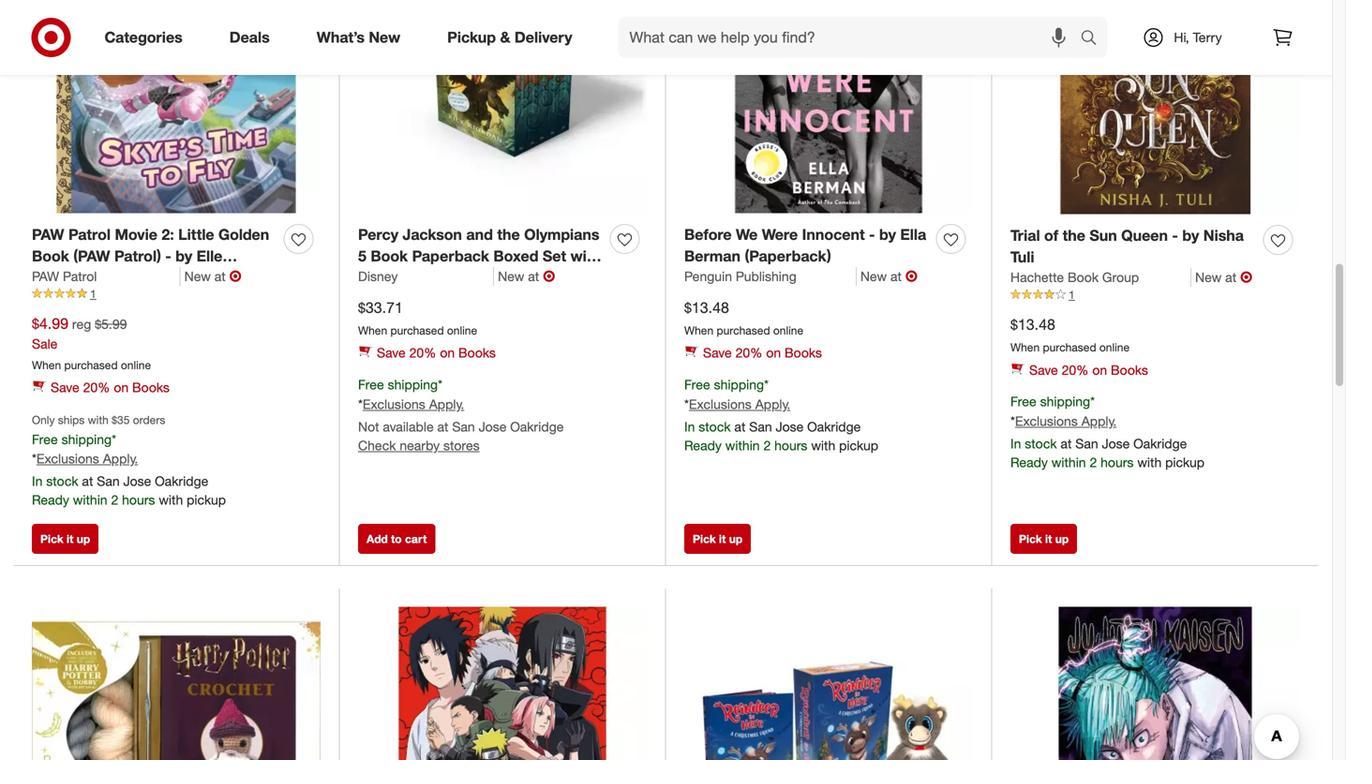 Task type: locate. For each thing, give the bounding box(es) containing it.
san inside free shipping * * exclusions apply. not available at san jose oakridge check nearby stores
[[452, 419, 475, 435]]

2 horizontal spatial in
[[1011, 436, 1022, 452]]

purchased down the reg at the left top
[[64, 358, 118, 372]]

0 horizontal spatial (paperback)
[[358, 290, 445, 308]]

new down boxed
[[498, 268, 525, 285]]

- right poster
[[408, 269, 414, 287]]

0 horizontal spatial free shipping * * exclusions apply. in stock at  san jose oakridge ready within 2 hours with pickup
[[685, 377, 879, 454]]

1 horizontal spatial free shipping * * exclusions apply. in stock at  san jose oakridge ready within 2 hours with pickup
[[1011, 394, 1205, 471]]

by down little
[[176, 247, 192, 265]]

1 horizontal spatial the
[[1063, 227, 1086, 245]]

1 vertical spatial (paperback)
[[358, 290, 445, 308]]

0 vertical spatial stock
[[699, 419, 731, 435]]

when down the penguin
[[685, 323, 714, 337]]

$13.48 when purchased online for tuli
[[1011, 316, 1130, 354]]

save up ships at the bottom of the page
[[51, 380, 79, 396]]

$13.48 when purchased online down hachette book group
[[1011, 316, 1130, 354]]

paw up $4.99
[[32, 268, 59, 285]]

2 vertical spatial stock
[[46, 473, 78, 490]]

ready
[[685, 437, 722, 454], [1011, 454, 1048, 471], [32, 492, 69, 508]]

0 horizontal spatial it
[[67, 532, 74, 546]]

1 vertical spatial 2
[[1090, 454, 1097, 471]]

save
[[377, 345, 406, 361], [703, 345, 732, 361], [1030, 362, 1058, 378], [51, 380, 79, 396]]

patrol inside "paw patrol movie 2: little golden book (paw patrol) - by elle stephens (hardcover)"
[[68, 226, 111, 244]]

0 vertical spatial within
[[726, 437, 760, 454]]

$13.48
[[685, 299, 729, 317], [1011, 316, 1056, 334]]

add to cart
[[367, 532, 427, 546]]

patrol up (paw
[[68, 226, 111, 244]]

apply.
[[429, 396, 464, 413], [756, 396, 791, 413], [1082, 413, 1117, 430], [103, 451, 138, 467]]

¬ down ella
[[906, 267, 918, 285]]

1 horizontal spatial 1
[[1069, 288, 1075, 302]]

2 vertical spatial within
[[73, 492, 107, 508]]

2 horizontal spatial ready
[[1011, 454, 1048, 471]]

¬ down nisha
[[1241, 268, 1253, 286]]

1 link down elle
[[32, 286, 321, 302]]

1 horizontal spatial stock
[[699, 419, 731, 435]]

3 pick from the left
[[1019, 532, 1043, 546]]

1 horizontal spatial pick it up
[[693, 532, 743, 546]]

exclusions apply. link
[[363, 396, 464, 413], [689, 396, 791, 413], [1016, 413, 1117, 430], [37, 451, 138, 467]]

¬ for before we were innocent - by ella berman (paperback)
[[906, 267, 918, 285]]

purchased down the penguin publishing
[[717, 323, 770, 337]]

jose for tuli
[[1102, 436, 1130, 452]]

2
[[764, 437, 771, 454], [1090, 454, 1097, 471], [111, 492, 118, 508]]

books down penguin publishing link
[[785, 345, 822, 361]]

1
[[90, 287, 96, 301], [1069, 288, 1075, 302]]

save down hachette
[[1030, 362, 1058, 378]]

2 for (paperback)
[[764, 437, 771, 454]]

jose
[[479, 419, 507, 435], [776, 419, 804, 435], [1102, 436, 1130, 452], [123, 473, 151, 490]]

stock
[[699, 419, 731, 435], [1025, 436, 1057, 452], [46, 473, 78, 490]]

save 20% on books down "publishing"
[[703, 345, 822, 361]]

the
[[497, 226, 520, 244], [1063, 227, 1086, 245]]

book up poster
[[371, 247, 408, 265]]

book for paw
[[32, 247, 69, 265]]

1 horizontal spatial 1 link
[[1011, 287, 1301, 303]]

books up free shipping * * exclusions apply. not available at san jose oakridge check nearby stores
[[459, 345, 496, 361]]

pickup
[[839, 437, 879, 454], [1166, 454, 1205, 471], [187, 492, 226, 508]]

0 vertical spatial hours
[[775, 437, 808, 454]]

1 vertical spatial patrol
[[63, 268, 97, 285]]

shipping for before we were innocent - by ella berman (paperback)
[[714, 377, 764, 393]]

with
[[571, 247, 601, 265], [88, 413, 109, 427], [811, 437, 836, 454], [1138, 454, 1162, 471], [159, 492, 183, 508]]

purchased for trial of the sun queen - by nisha tuli
[[1043, 340, 1097, 354]]

exclusions inside the only ships with $35 orders free shipping * * exclusions apply. in stock at  san jose oakridge ready within 2 hours with pickup
[[37, 451, 99, 467]]

by left nisha
[[1183, 227, 1200, 245]]

exclusions inside free shipping * * exclusions apply. not available at san jose oakridge check nearby stores
[[363, 396, 426, 413]]

oakridge inside free shipping * * exclusions apply. not available at san jose oakridge check nearby stores
[[510, 419, 564, 435]]

reindeer in here - by adam reed (hardcover) image
[[685, 607, 973, 761], [685, 607, 973, 761]]

- right 'queen'
[[1173, 227, 1179, 245]]

(paw
[[73, 247, 110, 265]]

san
[[452, 419, 475, 435], [749, 419, 772, 435], [1076, 436, 1099, 452], [97, 473, 120, 490]]

exclusions apply. link for percy jackson and the olympians 5 book paperback boxed set with poster - by rick riordan (paperback)
[[363, 396, 464, 413]]

1 it from the left
[[67, 532, 74, 546]]

0 horizontal spatial $13.48
[[685, 299, 729, 317]]

when for percy jackson and the olympians 5 book paperback boxed set with poster - by rick riordan (paperback)
[[358, 323, 387, 337]]

(paperback) inside before we were innocent - by ella berman (paperback)
[[745, 247, 832, 265]]

1 vertical spatial ready
[[1011, 454, 1048, 471]]

(paperback) down were
[[745, 247, 832, 265]]

1 vertical spatial within
[[1052, 454, 1086, 471]]

0 horizontal spatial $13.48 when purchased online
[[685, 299, 804, 337]]

1 link down group
[[1011, 287, 1301, 303]]

1 horizontal spatial up
[[729, 532, 743, 546]]

search
[[1072, 30, 1117, 48]]

patrol for paw patrol
[[63, 268, 97, 285]]

pick it up button for paw patrol movie 2: little golden book (paw patrol) - by elle stephens (hardcover)
[[32, 524, 99, 554]]

1 vertical spatial stock
[[1025, 436, 1057, 452]]

in
[[685, 419, 695, 435], [1011, 436, 1022, 452], [32, 473, 43, 490]]

2 vertical spatial in
[[32, 473, 43, 490]]

on for patrol)
[[114, 380, 129, 396]]

apply. inside free shipping * * exclusions apply. not available at san jose oakridge check nearby stores
[[429, 396, 464, 413]]

hours for (paperback)
[[775, 437, 808, 454]]

by inside before we were innocent - by ella berman (paperback)
[[880, 226, 896, 244]]

jackson
[[403, 226, 462, 244]]

2 inside the only ships with $35 orders free shipping * * exclusions apply. in stock at  san jose oakridge ready within 2 hours with pickup
[[111, 492, 118, 508]]

group
[[1103, 269, 1140, 285]]

pick it up button for trial of the sun queen - by nisha tuli
[[1011, 524, 1078, 554]]

1 up from the left
[[77, 532, 90, 546]]

trial of the sun queen - by nisha tuli
[[1011, 227, 1244, 266]]

2 horizontal spatial hours
[[1101, 454, 1134, 471]]

1 horizontal spatial within
[[726, 437, 760, 454]]

on
[[440, 345, 455, 361], [766, 345, 781, 361], [1093, 362, 1108, 378], [114, 380, 129, 396]]

1 horizontal spatial pick
[[693, 532, 716, 546]]

movie
[[115, 226, 157, 244]]

new at ¬ down elle
[[184, 267, 242, 285]]

on up $35
[[114, 380, 129, 396]]

shipping for trial of the sun queen - by nisha tuli
[[1041, 394, 1091, 410]]

book up "paw patrol"
[[32, 247, 69, 265]]

1 vertical spatial hours
[[1101, 454, 1134, 471]]

2 horizontal spatial pickup
[[1166, 454, 1205, 471]]

$4.99
[[32, 315, 68, 333]]

in for before we were innocent - by ella berman (paperback)
[[685, 419, 695, 435]]

0 vertical spatial patrol
[[68, 226, 111, 244]]

exclusions apply. link for before we were innocent - by ella berman (paperback)
[[689, 396, 791, 413]]

1 down hachette book group
[[1069, 288, 1075, 302]]

save 20% on books down hachette book group link
[[1030, 362, 1149, 378]]

books for tuli
[[1111, 362, 1149, 378]]

cart
[[405, 532, 427, 546]]

0 vertical spatial 2
[[764, 437, 771, 454]]

2 pick it up from the left
[[693, 532, 743, 546]]

save down $33.71 when purchased online
[[377, 345, 406, 361]]

2:
[[162, 226, 174, 244]]

1 vertical spatial paw
[[32, 268, 59, 285]]

1 horizontal spatial it
[[719, 532, 726, 546]]

0 horizontal spatial hours
[[122, 492, 155, 508]]

pickup for before we were innocent - by ella berman (paperback)
[[839, 437, 879, 454]]

paw inside "paw patrol movie 2: little golden book (paw patrol) - by elle stephens (hardcover)"
[[32, 226, 64, 244]]

jujutsu kaisen, vol. 21 - by gege akutami image
[[1011, 607, 1301, 761]]

1 horizontal spatial (paperback)
[[745, 247, 832, 265]]

before we were innocent - by ella berman (paperback)
[[685, 226, 927, 265]]

3 it from the left
[[1046, 532, 1053, 546]]

books
[[459, 345, 496, 361], [785, 345, 822, 361], [1111, 362, 1149, 378], [132, 380, 170, 396]]

stephens
[[32, 269, 99, 287]]

patrol down (paw
[[63, 268, 97, 285]]

save for paw patrol movie 2: little golden book (paw patrol) - by elle stephens (hardcover)
[[51, 380, 79, 396]]

2 up from the left
[[729, 532, 743, 546]]

2 horizontal spatial pick
[[1019, 532, 1043, 546]]

when down 'sale'
[[32, 358, 61, 372]]

trial of the sun queen - by nisha tuli image
[[1011, 0, 1301, 214]]

2 horizontal spatial pick it up
[[1019, 532, 1069, 546]]

san for tuli
[[1076, 436, 1099, 452]]

0 vertical spatial (paperback)
[[745, 247, 832, 265]]

¬ down golden
[[229, 267, 242, 285]]

2 vertical spatial 2
[[111, 492, 118, 508]]

save 20% on books for patrol)
[[51, 380, 170, 396]]

1 pick it up button from the left
[[32, 524, 99, 554]]

- down 2:
[[165, 247, 171, 265]]

on down hachette book group link
[[1093, 362, 1108, 378]]

online for (paperback)
[[774, 323, 804, 337]]

save 20% on books
[[377, 345, 496, 361], [703, 345, 822, 361], [1030, 362, 1149, 378], [51, 380, 170, 396]]

0 horizontal spatial pick it up
[[40, 532, 90, 546]]

2 it from the left
[[719, 532, 726, 546]]

20% down $33.71 when purchased online
[[409, 345, 436, 361]]

queen
[[1122, 227, 1168, 245]]

20% up ships at the bottom of the page
[[83, 380, 110, 396]]

0 horizontal spatial within
[[73, 492, 107, 508]]

it
[[67, 532, 74, 546], [719, 532, 726, 546], [1046, 532, 1053, 546]]

1 horizontal spatial book
[[371, 247, 408, 265]]

save 20% on books up $35
[[51, 380, 170, 396]]

shipping inside free shipping * * exclusions apply. not available at san jose oakridge check nearby stores
[[388, 377, 438, 393]]

0 horizontal spatial up
[[77, 532, 90, 546]]

jose inside free shipping * * exclusions apply. not available at san jose oakridge check nearby stores
[[479, 419, 507, 435]]

pick
[[40, 532, 64, 546], [693, 532, 716, 546], [1019, 532, 1043, 546]]

0 horizontal spatial pickup
[[187, 492, 226, 508]]

$13.48 for before we were innocent - by ella berman (paperback)
[[685, 299, 729, 317]]

purchased down $33.71
[[391, 323, 444, 337]]

2 pick from the left
[[693, 532, 716, 546]]

when down hachette
[[1011, 340, 1040, 354]]

rick
[[440, 269, 471, 287]]

0 horizontal spatial pick it up button
[[32, 524, 99, 554]]

books up the orders
[[132, 380, 170, 396]]

0 vertical spatial paw
[[32, 226, 64, 244]]

save down the penguin
[[703, 345, 732, 361]]

by left ella
[[880, 226, 896, 244]]

book inside percy jackson and the olympians 5 book paperback boxed set with poster - by rick riordan (paperback)
[[371, 247, 408, 265]]

new at ¬ down nisha
[[1196, 268, 1253, 286]]

apply. inside the only ships with $35 orders free shipping * * exclusions apply. in stock at  san jose oakridge ready within 2 hours with pickup
[[103, 451, 138, 467]]

by inside "paw patrol movie 2: little golden book (paw patrol) - by elle stephens (hardcover)"
[[176, 247, 192, 265]]

the inside trial of the sun queen - by nisha tuli
[[1063, 227, 1086, 245]]

save 20% on books for (paperback)
[[703, 345, 822, 361]]

apply. for boxed
[[429, 396, 464, 413]]

exclusions for before we were innocent - by ella berman (paperback)
[[689, 396, 752, 413]]

0 vertical spatial ready
[[685, 437, 722, 454]]

when inside $33.71 when purchased online
[[358, 323, 387, 337]]

(hardcover)
[[103, 269, 186, 287]]

set
[[543, 247, 567, 265]]

$33.71
[[358, 299, 403, 317]]

we
[[736, 226, 758, 244]]

$13.48 down the penguin
[[685, 299, 729, 317]]

paw up "paw patrol"
[[32, 226, 64, 244]]

20% down hachette book group
[[1062, 362, 1089, 378]]

0 horizontal spatial pick
[[40, 532, 64, 546]]

new down elle
[[184, 268, 211, 285]]

when for before we were innocent - by ella berman (paperback)
[[685, 323, 714, 337]]

1 horizontal spatial pickup
[[839, 437, 879, 454]]

2 horizontal spatial stock
[[1025, 436, 1057, 452]]

book
[[32, 247, 69, 265], [371, 247, 408, 265], [1068, 269, 1099, 285]]

0 vertical spatial pickup
[[839, 437, 879, 454]]

pick it up for trial of the sun queen - by nisha tuli
[[1019, 532, 1069, 546]]

paw patrol movie 2: little golden book (paw patrol) - by elle stephens (hardcover) image
[[32, 0, 321, 214]]

terry
[[1193, 29, 1222, 45]]

2 horizontal spatial pick it up button
[[1011, 524, 1078, 554]]

what's new
[[317, 28, 401, 46]]

(paperback) down poster
[[358, 290, 445, 308]]

new at ¬ down boxed
[[498, 267, 555, 285]]

pick for paw patrol movie 2: little golden book (paw patrol) - by elle stephens (hardcover)
[[40, 532, 64, 546]]

new at ¬
[[184, 267, 242, 285], [498, 267, 555, 285], [861, 267, 918, 285], [1196, 268, 1253, 286]]

2 horizontal spatial up
[[1056, 532, 1069, 546]]

1 link for little
[[32, 286, 321, 302]]

and
[[466, 226, 493, 244]]

apply. for (paperback)
[[756, 396, 791, 413]]

purchased inside $33.71 when purchased online
[[391, 323, 444, 337]]

by inside trial of the sun queen - by nisha tuli
[[1183, 227, 1200, 245]]

berman
[[685, 247, 741, 265]]

shipping
[[388, 377, 438, 393], [714, 377, 764, 393], [1041, 394, 1091, 410], [62, 431, 112, 448]]

on for tuli
[[1093, 362, 1108, 378]]

1 horizontal spatial ready
[[685, 437, 722, 454]]

paw inside 'link'
[[32, 268, 59, 285]]

0 horizontal spatial stock
[[46, 473, 78, 490]]

3 up from the left
[[1056, 532, 1069, 546]]

- right innocent
[[869, 226, 875, 244]]

0 horizontal spatial book
[[32, 247, 69, 265]]

2 vertical spatial pickup
[[187, 492, 226, 508]]

on down $33.71 when purchased online
[[440, 345, 455, 361]]

20% down the penguin publishing
[[736, 345, 763, 361]]

with inside percy jackson and the olympians 5 book paperback boxed set with poster - by rick riordan (paperback)
[[571, 247, 601, 265]]

0 horizontal spatial 2
[[111, 492, 118, 508]]

paw patrol
[[32, 268, 97, 285]]

when inside $4.99 reg $5.99 sale when purchased online
[[32, 358, 61, 372]]

ships
[[58, 413, 85, 427]]

1 for tuli
[[1069, 288, 1075, 302]]

new down nisha
[[1196, 269, 1222, 285]]

0 horizontal spatial the
[[497, 226, 520, 244]]

online for tuli
[[1100, 340, 1130, 354]]

0 horizontal spatial 1 link
[[32, 286, 321, 302]]

-
[[869, 226, 875, 244], [1173, 227, 1179, 245], [165, 247, 171, 265], [408, 269, 414, 287]]

1 horizontal spatial pick it up button
[[685, 524, 751, 554]]

apply. for tuli
[[1082, 413, 1117, 430]]

2 horizontal spatial within
[[1052, 454, 1086, 471]]

2 vertical spatial ready
[[32, 492, 69, 508]]

online down rick
[[447, 323, 477, 337]]

the up boxed
[[497, 226, 520, 244]]

san for boxed
[[452, 419, 475, 435]]

2 paw from the top
[[32, 268, 59, 285]]

new down innocent
[[861, 268, 887, 285]]

1 horizontal spatial $13.48 when purchased online
[[1011, 316, 1130, 354]]

add to cart button
[[358, 524, 435, 554]]

¬
[[229, 267, 242, 285], [543, 267, 555, 285], [906, 267, 918, 285], [1241, 268, 1253, 286]]

by
[[880, 226, 896, 244], [1183, 227, 1200, 245], [176, 247, 192, 265], [419, 269, 435, 287]]

1 horizontal spatial $13.48
[[1011, 316, 1056, 334]]

2 horizontal spatial 2
[[1090, 454, 1097, 471]]

online down penguin publishing link
[[774, 323, 804, 337]]

tuli
[[1011, 248, 1035, 266]]

by left rick
[[419, 269, 435, 287]]

hours for tuli
[[1101, 454, 1134, 471]]

oakridge
[[510, 419, 564, 435], [808, 419, 861, 435], [1134, 436, 1188, 452], [155, 473, 208, 490]]

on down penguin publishing link
[[766, 345, 781, 361]]

0 horizontal spatial 1
[[90, 287, 96, 301]]

1 down paw patrol 'link'
[[90, 287, 96, 301]]

the right the of
[[1063, 227, 1086, 245]]

1 pick it up from the left
[[40, 532, 90, 546]]

exclusions
[[363, 396, 426, 413], [689, 396, 752, 413], [1016, 413, 1078, 430], [37, 451, 99, 467]]

when for trial of the sun queen - by nisha tuli
[[1011, 340, 1040, 354]]

exclusions for trial of the sun queen - by nisha tuli
[[1016, 413, 1078, 430]]

purchased down hachette book group
[[1043, 340, 1097, 354]]

save for trial of the sun queen - by nisha tuli
[[1030, 362, 1058, 378]]

pick for before we were innocent - by ella berman (paperback)
[[693, 532, 716, 546]]

new at ¬ down ella
[[861, 267, 918, 285]]

new
[[369, 28, 401, 46], [184, 268, 211, 285], [498, 268, 525, 285], [861, 268, 887, 285], [1196, 269, 1222, 285]]

1 horizontal spatial hours
[[775, 437, 808, 454]]

1 horizontal spatial 2
[[764, 437, 771, 454]]

deals link
[[214, 17, 293, 58]]

when down $33.71
[[358, 323, 387, 337]]

save 20% on books down $33.71 when purchased online
[[377, 345, 496, 361]]

book left group
[[1068, 269, 1099, 285]]

jose inside the only ships with $35 orders free shipping * * exclusions apply. in stock at  san jose oakridge ready within 2 hours with pickup
[[123, 473, 151, 490]]

oakridge inside the only ships with $35 orders free shipping * * exclusions apply. in stock at  san jose oakridge ready within 2 hours with pickup
[[155, 473, 208, 490]]

2 horizontal spatial it
[[1046, 532, 1053, 546]]

$13.48 when purchased online for (paperback)
[[685, 299, 804, 337]]

1 pick from the left
[[40, 532, 64, 546]]

books for boxed
[[459, 345, 496, 361]]

online inside $4.99 reg $5.99 sale when purchased online
[[121, 358, 151, 372]]

new for trial of the sun queen - by nisha tuli
[[1196, 269, 1222, 285]]

2 vertical spatial hours
[[122, 492, 155, 508]]

1 for patrol)
[[90, 287, 96, 301]]

2 pick it up button from the left
[[685, 524, 751, 554]]

free shipping * * exclusions apply. in stock at  san jose oakridge ready within 2 hours with pickup for (paperback)
[[685, 377, 879, 454]]

- inside percy jackson and the olympians 5 book paperback boxed set with poster - by rick riordan (paperback)
[[408, 269, 414, 287]]

online for boxed
[[447, 323, 477, 337]]

¬ down set
[[543, 267, 555, 285]]

paw patrol movie 2: little golden book (paw patrol) - by elle stephens (hardcover) link
[[32, 224, 277, 287]]

penguin
[[685, 268, 732, 285]]

(paperback) inside percy jackson and the olympians 5 book paperback boxed set with poster - by rick riordan (paperback)
[[358, 290, 445, 308]]

online down group
[[1100, 340, 1130, 354]]

$13.48 down hachette
[[1011, 316, 1056, 334]]

what's new link
[[301, 17, 424, 58]]

in inside the only ships with $35 orders free shipping * * exclusions apply. in stock at  san jose oakridge ready within 2 hours with pickup
[[32, 473, 43, 490]]

it for before we were innocent - by ella berman (paperback)
[[719, 532, 726, 546]]

- inside before we were innocent - by ella berman (paperback)
[[869, 226, 875, 244]]

online inside $33.71 when purchased online
[[447, 323, 477, 337]]

disney link
[[358, 267, 494, 286]]

up for paw patrol movie 2: little golden book (paw patrol) - by elle stephens (hardcover)
[[77, 532, 90, 546]]

3 pick it up button from the left
[[1011, 524, 1078, 554]]

3 pick it up from the left
[[1019, 532, 1069, 546]]

of
[[1045, 227, 1059, 245]]

0 vertical spatial in
[[685, 419, 695, 435]]

pick it up button
[[32, 524, 99, 554], [685, 524, 751, 554], [1011, 524, 1078, 554]]

percy jackson and the olympians 5 book paperback boxed set with poster - by rick riordan (paperback) image
[[358, 0, 647, 214]]

within for (paperback)
[[726, 437, 760, 454]]

san for (paperback)
[[749, 419, 772, 435]]

0 horizontal spatial ready
[[32, 492, 69, 508]]

1 horizontal spatial in
[[685, 419, 695, 435]]

hi,
[[1174, 29, 1190, 45]]

1 link
[[32, 286, 321, 302], [1011, 287, 1301, 303]]

20% for percy jackson and the olympians 5 book paperback boxed set with poster - by rick riordan (paperback)
[[409, 345, 436, 361]]

patrol inside paw patrol 'link'
[[63, 268, 97, 285]]

hours
[[775, 437, 808, 454], [1101, 454, 1134, 471], [122, 492, 155, 508]]

within
[[726, 437, 760, 454], [1052, 454, 1086, 471], [73, 492, 107, 508]]

oakridge for percy jackson and the olympians 5 book paperback boxed set with poster - by rick riordan (paperback)
[[510, 419, 564, 435]]

up for trial of the sun queen - by nisha tuli
[[1056, 532, 1069, 546]]

$13.48 when purchased online down the penguin publishing
[[685, 299, 804, 337]]

book for percy
[[371, 247, 408, 265]]

online down $5.99
[[121, 358, 151, 372]]

book inside "paw patrol movie 2: little golden book (paw patrol) - by elle stephens (hardcover)"
[[32, 247, 69, 265]]

books down group
[[1111, 362, 1149, 378]]

1 vertical spatial in
[[1011, 436, 1022, 452]]

1 vertical spatial pickup
[[1166, 454, 1205, 471]]

0 horizontal spatial in
[[32, 473, 43, 490]]

1 paw from the top
[[32, 226, 64, 244]]

1 link for queen
[[1011, 287, 1301, 303]]

20%
[[409, 345, 436, 361], [736, 345, 763, 361], [1062, 362, 1089, 378], [83, 380, 110, 396]]

jose for (paperback)
[[776, 419, 804, 435]]

free inside free shipping * * exclusions apply. not available at san jose oakridge check nearby stores
[[358, 377, 384, 393]]



Task type: vqa. For each thing, say whether or not it's contained in the screenshot.
Riordan
yes



Task type: describe. For each thing, give the bounding box(es) containing it.
oakridge for before we were innocent - by ella berman (paperback)
[[808, 419, 861, 435]]

free for percy jackson and the olympians 5 book paperback boxed set with poster - by rick riordan (paperback)
[[358, 377, 384, 393]]

before
[[685, 226, 732, 244]]

oakridge for trial of the sun queen - by nisha tuli
[[1134, 436, 1188, 452]]

new for before we were innocent - by ella berman (paperback)
[[861, 268, 887, 285]]

categories link
[[89, 17, 206, 58]]

available
[[383, 419, 434, 435]]

paperback
[[412, 247, 489, 265]]

2 for tuli
[[1090, 454, 1097, 471]]

within for tuli
[[1052, 454, 1086, 471]]

trial of the sun queen - by nisha tuli link
[[1011, 225, 1257, 268]]

stores
[[444, 437, 480, 454]]

new at ¬ for queen
[[1196, 268, 1253, 286]]

ready inside the only ships with $35 orders free shipping * * exclusions apply. in stock at  san jose oakridge ready within 2 hours with pickup
[[32, 492, 69, 508]]

stock for tuli
[[1025, 436, 1057, 452]]

$13.48 for trial of the sun queen - by nisha tuli
[[1011, 316, 1056, 334]]

pickup inside the only ships with $35 orders free shipping * * exclusions apply. in stock at  san jose oakridge ready within 2 hours with pickup
[[187, 492, 226, 508]]

before we were innocent - by ella berman (paperback) image
[[685, 0, 973, 214]]

orders
[[133, 413, 165, 427]]

elle
[[197, 247, 223, 265]]

jose for boxed
[[479, 419, 507, 435]]

harry potter crochet - by lucy collin image
[[32, 607, 321, 761]]

naruto shippuden: the official coloring book - by viz media image
[[358, 607, 647, 761]]

sale
[[32, 336, 58, 352]]

stock inside the only ships with $35 orders free shipping * * exclusions apply. in stock at  san jose oakridge ready within 2 hours with pickup
[[46, 473, 78, 490]]

hours inside the only ships with $35 orders free shipping * * exclusions apply. in stock at  san jose oakridge ready within 2 hours with pickup
[[122, 492, 155, 508]]

new for percy jackson and the olympians 5 book paperback boxed set with poster - by rick riordan (paperback)
[[498, 268, 525, 285]]

before we were innocent - by ella berman (paperback) link
[[685, 224, 929, 267]]

at inside free shipping * * exclusions apply. not available at san jose oakridge check nearby stores
[[437, 419, 449, 435]]

new at ¬ for little
[[184, 267, 242, 285]]

save for percy jackson and the olympians 5 book paperback boxed set with poster - by rick riordan (paperback)
[[377, 345, 406, 361]]

¬ for paw patrol movie 2: little golden book (paw patrol) - by elle stephens (hardcover)
[[229, 267, 242, 285]]

hachette
[[1011, 269, 1064, 285]]

only
[[32, 413, 55, 427]]

ready for trial of the sun queen - by nisha tuli
[[1011, 454, 1048, 471]]

on for (paperback)
[[766, 345, 781, 361]]

within inside the only ships with $35 orders free shipping * * exclusions apply. in stock at  san jose oakridge ready within 2 hours with pickup
[[73, 492, 107, 508]]

san inside the only ships with $35 orders free shipping * * exclusions apply. in stock at  san jose oakridge ready within 2 hours with pickup
[[97, 473, 120, 490]]

¬ for percy jackson and the olympians 5 book paperback boxed set with poster - by rick riordan (paperback)
[[543, 267, 555, 285]]

not
[[358, 419, 379, 435]]

free for trial of the sun queen - by nisha tuli
[[1011, 394, 1037, 410]]

shipping for percy jackson and the olympians 5 book paperback boxed set with poster - by rick riordan (paperback)
[[388, 377, 438, 393]]

it for trial of the sun queen - by nisha tuli
[[1046, 532, 1053, 546]]

on for boxed
[[440, 345, 455, 361]]

golden
[[219, 226, 269, 244]]

poster
[[358, 269, 404, 287]]

purchased inside $4.99 reg $5.99 sale when purchased online
[[64, 358, 118, 372]]

sun
[[1090, 227, 1118, 245]]

at inside the only ships with $35 orders free shipping * * exclusions apply. in stock at  san jose oakridge ready within 2 hours with pickup
[[82, 473, 93, 490]]

new at ¬ for -
[[861, 267, 918, 285]]

pickup & delivery
[[447, 28, 573, 46]]

ready for before we were innocent - by ella berman (paperback)
[[685, 437, 722, 454]]

to
[[391, 532, 402, 546]]

nisha
[[1204, 227, 1244, 245]]

free inside the only ships with $35 orders free shipping * * exclusions apply. in stock at  san jose oakridge ready within 2 hours with pickup
[[32, 431, 58, 448]]

purchased for before we were innocent - by ella berman (paperback)
[[717, 323, 770, 337]]

patrol)
[[114, 247, 161, 265]]

only ships with $35 orders free shipping * * exclusions apply. in stock at  san jose oakridge ready within 2 hours with pickup
[[32, 413, 226, 508]]

what's
[[317, 28, 365, 46]]

add
[[367, 532, 388, 546]]

disney
[[358, 268, 398, 285]]

stock for (paperback)
[[699, 419, 731, 435]]

it for paw patrol movie 2: little golden book (paw patrol) - by elle stephens (hardcover)
[[67, 532, 74, 546]]

search button
[[1072, 17, 1117, 62]]

reg
[[72, 316, 91, 332]]

&
[[500, 28, 511, 46]]

$35
[[112, 413, 130, 427]]

ella
[[901, 226, 927, 244]]

$4.99 reg $5.99 sale when purchased online
[[32, 315, 151, 372]]

shipping inside the only ships with $35 orders free shipping * * exclusions apply. in stock at  san jose oakridge ready within 2 hours with pickup
[[62, 431, 112, 448]]

check nearby stores button
[[358, 436, 480, 455]]

paw for paw patrol
[[32, 268, 59, 285]]

little
[[178, 226, 214, 244]]

pickup for trial of the sun queen - by nisha tuli
[[1166, 454, 1205, 471]]

5
[[358, 247, 367, 265]]

publishing
[[736, 268, 797, 285]]

percy jackson and the olympians 5 book paperback boxed set with poster - by rick riordan (paperback) link
[[358, 224, 603, 308]]

hachette book group
[[1011, 269, 1140, 285]]

nearby
[[400, 437, 440, 454]]

in for trial of the sun queen - by nisha tuli
[[1011, 436, 1022, 452]]

penguin publishing link
[[685, 267, 857, 286]]

olympians
[[524, 226, 600, 244]]

paw patrol link
[[32, 267, 181, 286]]

boxed
[[494, 247, 539, 265]]

pick it up for before we were innocent - by ella berman (paperback)
[[693, 532, 743, 546]]

pickup
[[447, 28, 496, 46]]

check
[[358, 437, 396, 454]]

20% for paw patrol movie 2: little golden book (paw patrol) - by elle stephens (hardcover)
[[83, 380, 110, 396]]

percy
[[358, 226, 399, 244]]

new for paw patrol movie 2: little golden book (paw patrol) - by elle stephens (hardcover)
[[184, 268, 211, 285]]

hi, terry
[[1174, 29, 1222, 45]]

pick it up for paw patrol movie 2: little golden book (paw patrol) - by elle stephens (hardcover)
[[40, 532, 90, 546]]

paw for paw patrol movie 2: little golden book (paw patrol) - by elle stephens (hardcover)
[[32, 226, 64, 244]]

- inside trial of the sun queen - by nisha tuli
[[1173, 227, 1179, 245]]

exclusions for percy jackson and the olympians 5 book paperback boxed set with poster - by rick riordan (paperback)
[[363, 396, 426, 413]]

books for patrol)
[[132, 380, 170, 396]]

trial
[[1011, 227, 1041, 245]]

new right "what's"
[[369, 28, 401, 46]]

delivery
[[515, 28, 573, 46]]

20% for trial of the sun queen - by nisha tuli
[[1062, 362, 1089, 378]]

pick for trial of the sun queen - by nisha tuli
[[1019, 532, 1043, 546]]

by inside percy jackson and the olympians 5 book paperback boxed set with poster - by rick riordan (paperback)
[[419, 269, 435, 287]]

What can we help you find? suggestions appear below search field
[[618, 17, 1085, 58]]

free for before we were innocent - by ella berman (paperback)
[[685, 377, 711, 393]]

save for before we were innocent - by ella berman (paperback)
[[703, 345, 732, 361]]

penguin publishing
[[685, 268, 797, 285]]

categories
[[105, 28, 183, 46]]

$5.99
[[95, 316, 127, 332]]

exclusions apply. link for trial of the sun queen - by nisha tuli
[[1016, 413, 1117, 430]]

free shipping * * exclusions apply. not available at san jose oakridge check nearby stores
[[358, 377, 564, 454]]

2 horizontal spatial book
[[1068, 269, 1099, 285]]

free shipping * * exclusions apply. in stock at  san jose oakridge ready within 2 hours with pickup for tuli
[[1011, 394, 1205, 471]]

new at ¬ for olympians
[[498, 267, 555, 285]]

paw patrol movie 2: little golden book (paw patrol) - by elle stephens (hardcover)
[[32, 226, 269, 287]]

pickup & delivery link
[[432, 17, 596, 58]]

innocent
[[802, 226, 865, 244]]

purchased for percy jackson and the olympians 5 book paperback boxed set with poster - by rick riordan (paperback)
[[391, 323, 444, 337]]

20% for before we were innocent - by ella berman (paperback)
[[736, 345, 763, 361]]

were
[[762, 226, 798, 244]]

pick it up button for before we were innocent - by ella berman (paperback)
[[685, 524, 751, 554]]

save 20% on books for tuli
[[1030, 362, 1149, 378]]

riordan
[[476, 269, 532, 287]]

save 20% on books for boxed
[[377, 345, 496, 361]]

books for (paperback)
[[785, 345, 822, 361]]

hachette book group link
[[1011, 268, 1192, 287]]

¬ for trial of the sun queen - by nisha tuli
[[1241, 268, 1253, 286]]

the inside percy jackson and the olympians 5 book paperback boxed set with poster - by rick riordan (paperback)
[[497, 226, 520, 244]]

up for before we were innocent - by ella berman (paperback)
[[729, 532, 743, 546]]

percy jackson and the olympians 5 book paperback boxed set with poster - by rick riordan (paperback)
[[358, 226, 601, 308]]

$33.71 when purchased online
[[358, 299, 477, 337]]

- inside "paw patrol movie 2: little golden book (paw patrol) - by elle stephens (hardcover)"
[[165, 247, 171, 265]]

deals
[[229, 28, 270, 46]]



